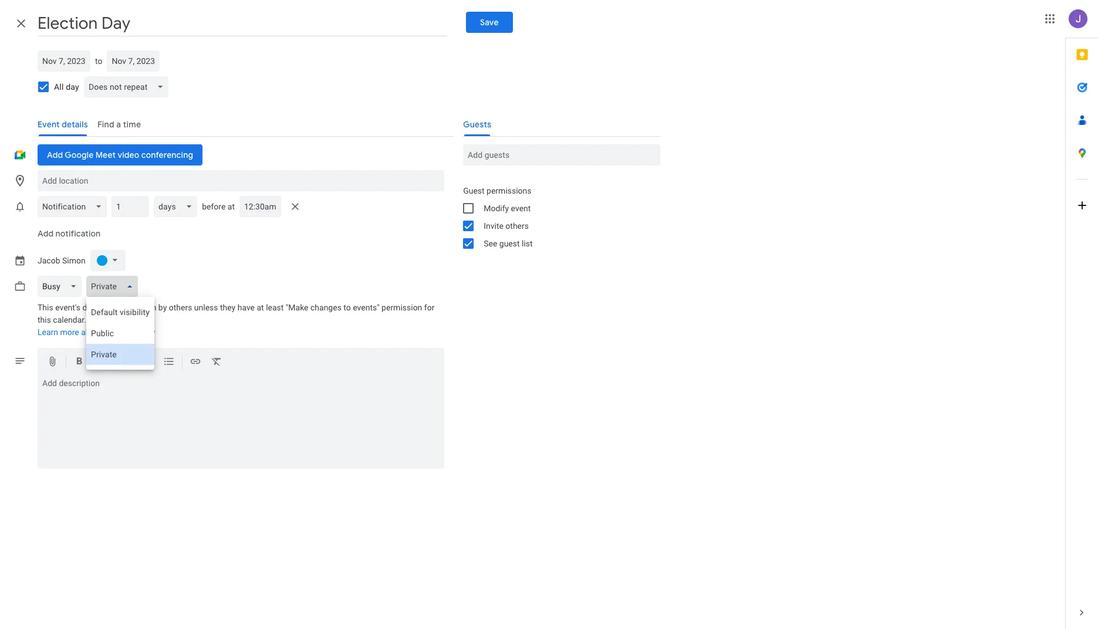 Task type: describe. For each thing, give the bounding box(es) containing it.
this
[[38, 303, 53, 312]]

be
[[128, 303, 137, 312]]

see guest list
[[484, 239, 533, 248]]

details
[[82, 303, 107, 312]]

Location text field
[[42, 170, 440, 191]]

group containing guest permissions
[[454, 182, 661, 253]]

save button
[[466, 12, 513, 33]]

day
[[66, 82, 79, 92]]

unless
[[194, 303, 218, 312]]

seen
[[139, 303, 156, 312]]

Description text field
[[38, 379, 445, 467]]

calendar.
[[53, 315, 86, 325]]

this event's details can't be seen by others unless they have at least "make changes to events" permission for this calendar. learn more about event visibility
[[38, 303, 435, 337]]

event's
[[55, 303, 80, 312]]

save
[[480, 17, 499, 28]]

for
[[425, 303, 435, 312]]

Start date text field
[[42, 54, 86, 68]]

notification
[[56, 228, 101, 239]]

simon
[[62, 256, 86, 265]]

all
[[54, 82, 64, 92]]

insert link image
[[190, 356, 201, 369]]

visibility
[[126, 328, 155, 337]]

to inside 'this event's details can't be seen by others unless they have at least "make changes to events" permission for this calendar. learn more about event visibility'
[[344, 303, 351, 312]]

guest
[[464, 186, 485, 196]]

more
[[60, 328, 79, 337]]

add notification button
[[33, 220, 105, 248]]

0 vertical spatial to
[[95, 56, 102, 66]]

the day before at 12:30am element
[[38, 194, 305, 220]]

others inside 'this event's details can't be seen by others unless they have at least "make changes to events" permission for this calendar. learn more about event visibility'
[[169, 303, 192, 312]]

remove formatting image
[[211, 356, 223, 369]]

Time of day text field
[[244, 201, 277, 213]]

permission
[[382, 303, 423, 312]]



Task type: vqa. For each thing, say whether or not it's contained in the screenshot.
bottommost Settings
no



Task type: locate. For each thing, give the bounding box(es) containing it.
event inside 'this event's details can't be seen by others unless they have at least "make changes to events" permission for this calendar. learn more about event visibility'
[[104, 328, 124, 337]]

before
[[202, 202, 226, 211]]

1 vertical spatial to
[[344, 303, 351, 312]]

at inside the day before at 12:30am element
[[228, 202, 235, 211]]

event down 'permissions'
[[511, 204, 531, 213]]

1 vertical spatial event
[[104, 328, 124, 337]]

at right before
[[228, 202, 235, 211]]

1 horizontal spatial others
[[506, 221, 529, 231]]

None field
[[84, 76, 173, 98], [38, 196, 112, 217], [154, 196, 202, 217], [38, 276, 86, 297], [86, 276, 143, 297], [84, 76, 173, 98], [38, 196, 112, 217], [154, 196, 202, 217], [38, 276, 86, 297], [86, 276, 143, 297]]

others
[[506, 221, 529, 231], [169, 303, 192, 312]]

modify
[[484, 204, 509, 213]]

at right have at left
[[257, 303, 264, 312]]

0 horizontal spatial others
[[169, 303, 192, 312]]

about
[[81, 328, 102, 337]]

at inside 'this event's details can't be seen by others unless they have at least "make changes to events" permission for this calendar. learn more about event visibility'
[[257, 303, 264, 312]]

modify event
[[484, 204, 531, 213]]

default visibility option
[[86, 302, 154, 323]]

1 horizontal spatial to
[[344, 303, 351, 312]]

at
[[228, 202, 235, 211], [257, 303, 264, 312]]

numbered list image
[[142, 356, 154, 369]]

0 horizontal spatial at
[[228, 202, 235, 211]]

Guests text field
[[468, 144, 656, 166]]

can't
[[109, 303, 126, 312]]

0 vertical spatial at
[[228, 202, 235, 211]]

add notification
[[38, 228, 101, 239]]

0 horizontal spatial event
[[104, 328, 124, 337]]

to left events"
[[344, 303, 351, 312]]

bold image
[[73, 356, 85, 369]]

before at
[[202, 202, 235, 211]]

to left end date text box
[[95, 56, 102, 66]]

list
[[522, 239, 533, 248]]

events"
[[353, 303, 380, 312]]

this
[[38, 315, 51, 325]]

they
[[220, 303, 236, 312]]

1 vertical spatial at
[[257, 303, 264, 312]]

Title text field
[[38, 11, 447, 36]]

0 vertical spatial others
[[506, 221, 529, 231]]

tab list
[[1067, 38, 1099, 597]]

0 vertical spatial event
[[511, 204, 531, 213]]

have
[[238, 303, 255, 312]]

to
[[95, 56, 102, 66], [344, 303, 351, 312]]

1 horizontal spatial at
[[257, 303, 264, 312]]

all day
[[54, 82, 79, 92]]

add
[[38, 228, 54, 239]]

jacob simon
[[38, 256, 86, 265]]

learn more about event visibility link
[[38, 328, 155, 337]]

permissions
[[487, 186, 532, 196]]

others right by
[[169, 303, 192, 312]]

italic image
[[95, 356, 106, 369]]

changes
[[311, 303, 342, 312]]

1 vertical spatial others
[[169, 303, 192, 312]]

Days in advance for notification number field
[[117, 196, 145, 217]]

group
[[454, 182, 661, 253]]

guest
[[500, 239, 520, 248]]

event down default visibility option
[[104, 328, 124, 337]]

private option
[[86, 344, 154, 365]]

least
[[266, 303, 284, 312]]

1 horizontal spatial event
[[511, 204, 531, 213]]

underline image
[[116, 356, 127, 369]]

others up guest at the left top of page
[[506, 221, 529, 231]]

formatting options toolbar
[[38, 348, 445, 376]]

End date text field
[[112, 54, 155, 68]]

event
[[511, 204, 531, 213], [104, 328, 124, 337]]

bulleted list image
[[163, 356, 175, 369]]

jacob
[[38, 256, 60, 265]]

visibility list box
[[86, 297, 154, 370]]

invite
[[484, 221, 504, 231]]

invite others
[[484, 221, 529, 231]]

public option
[[86, 323, 154, 344]]

others inside group
[[506, 221, 529, 231]]

see
[[484, 239, 498, 248]]

learn
[[38, 328, 58, 337]]

0 horizontal spatial to
[[95, 56, 102, 66]]

guest permissions
[[464, 186, 532, 196]]

"make
[[286, 303, 309, 312]]

by
[[158, 303, 167, 312]]



